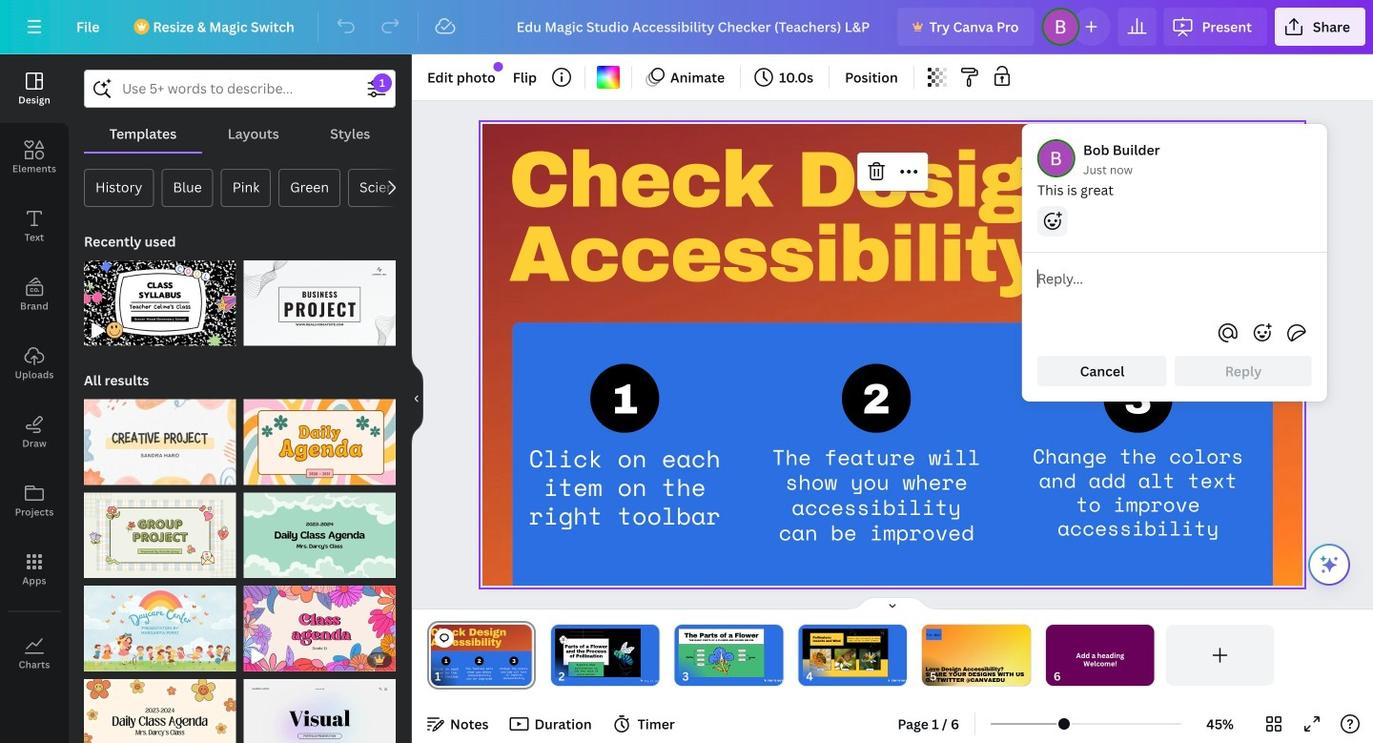 Task type: locate. For each thing, give the bounding box(es) containing it.
1 pink rectangle image from the left
[[555, 629, 641, 677]]

hide pages image
[[847, 596, 939, 612]]

pink rectangle image
[[555, 629, 641, 677], [679, 629, 765, 677], [803, 629, 889, 677]]

0 horizontal spatial pink rectangle image
[[555, 629, 641, 677]]

Reply draft. Add a reply or @mention. text field
[[1038, 268, 1313, 310]]

gradient minimal portfolio proposal presentation group
[[244, 668, 396, 743]]

1 horizontal spatial pink rectangle image
[[679, 629, 765, 677]]

green colorful cute aesthetic group project presentation group
[[84, 481, 236, 578]]

Page title text field
[[449, 667, 457, 686]]

hide image
[[411, 353, 424, 445]]

blue green colorful daycare center presentation group
[[84, 575, 236, 672]]

Design title text field
[[502, 8, 891, 46]]

colorful floral illustrative class agenda presentation group
[[244, 575, 396, 672]]

Use 5+ words to describe... search field
[[122, 71, 358, 107]]

2 horizontal spatial pink rectangle image
[[803, 629, 889, 677]]

canva assistant image
[[1319, 553, 1342, 576]]



Task type: vqa. For each thing, say whether or not it's contained in the screenshot.
Page title text field
yes



Task type: describe. For each thing, give the bounding box(es) containing it.
main menu bar
[[0, 0, 1374, 54]]

grey minimalist business project presentation group
[[244, 249, 396, 346]]

colorful watercolor creative project presentation group
[[84, 388, 236, 485]]

2 pink rectangle image from the left
[[679, 629, 765, 677]]

3 pink rectangle image from the left
[[803, 629, 889, 677]]

multicolor clouds daily class agenda template group
[[244, 481, 396, 578]]

Zoom button
[[1190, 709, 1252, 739]]

no colour image
[[597, 66, 620, 89]]

side panel tab list
[[0, 54, 69, 688]]

page 1 image
[[427, 625, 536, 686]]

colorful scrapbook nostalgia class syllabus blank education presentation group
[[84, 249, 236, 346]]

orange and yellow retro flower power daily class agenda template group
[[84, 668, 236, 743]]

orange groovy retro daily agenda presentation group
[[244, 388, 396, 485]]



